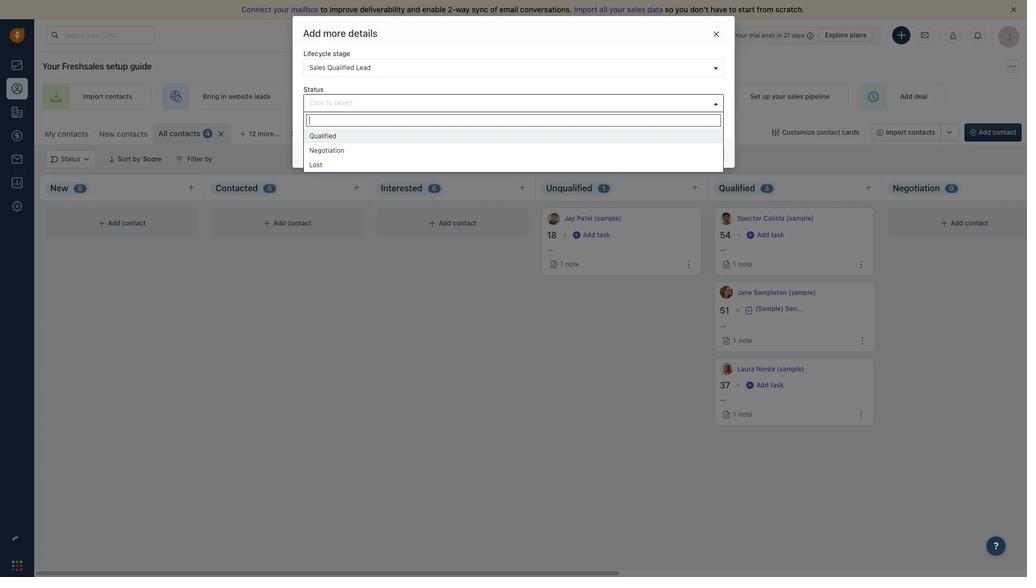 Task type: locate. For each thing, give the bounding box(es) containing it.
1 note down jay
[[560, 261, 579, 269]]

start
[[739, 5, 755, 14]]

invite your team link
[[301, 83, 410, 110]]

1 horizontal spatial team
[[523, 93, 539, 101]]

task down laura norda (sample) link
[[771, 382, 784, 390]]

0 horizontal spatial team
[[376, 93, 391, 101]]

1
[[602, 185, 606, 193], [560, 261, 563, 269], [733, 261, 736, 269], [733, 337, 736, 345], [733, 411, 736, 419]]

-- for 51
[[720, 323, 726, 331]]

my contacts
[[45, 130, 88, 139]]

in right bring
[[221, 93, 227, 101]]

team
[[376, 93, 391, 101], [523, 93, 539, 101]]

(sample) for 18
[[594, 215, 622, 223]]

sales
[[309, 63, 326, 71]]

2 team from the left
[[523, 93, 539, 101]]

0 horizontal spatial your
[[42, 62, 60, 71]]

-- down 54
[[720, 246, 726, 254]]

⌘
[[291, 130, 297, 138]]

1 team from the left
[[376, 93, 391, 101]]

click
[[309, 99, 324, 107]]

0 horizontal spatial import contacts
[[83, 93, 132, 101]]

task down spector calista (sample) link at the right top
[[771, 231, 785, 239]]

import
[[574, 5, 598, 14], [83, 93, 103, 101], [886, 128, 907, 136]]

by
[[205, 155, 212, 163]]

-- down 18
[[547, 246, 554, 254]]

your for your freshsales setup guide
[[42, 62, 60, 71]]

1 horizontal spatial negotiation
[[893, 184, 940, 193]]

freshworks switcher image
[[12, 561, 22, 572]]

1 vertical spatial new
[[50, 184, 68, 193]]

(sample) right norda
[[777, 365, 805, 373]]

1 down l icon
[[733, 411, 736, 419]]

your freshsales setup guide
[[42, 62, 152, 71]]

stage
[[333, 50, 350, 58]]

create sales sequence
[[610, 93, 680, 101]]

qualified right o
[[309, 132, 336, 140]]

12
[[249, 130, 256, 138]]

1 leads from the left
[[254, 93, 271, 101]]

laura
[[737, 365, 755, 373]]

0 for new
[[78, 185, 82, 193]]

qualified down stage
[[328, 63, 355, 71]]

0
[[78, 185, 82, 193], [268, 185, 272, 193], [432, 185, 436, 193], [950, 185, 954, 193]]

jay patel (sample) link
[[565, 214, 622, 223]]

container_wx8msf4aqz5i3rn1 image
[[263, 220, 271, 227], [941, 220, 948, 227], [747, 232, 755, 239], [747, 382, 754, 390]]

to
[[321, 5, 328, 14], [729, 5, 737, 14], [500, 93, 506, 101], [326, 99, 332, 107]]

your right the all
[[610, 5, 625, 14]]

1 up the 'jay patel (sample)'
[[602, 185, 606, 193]]

0 horizontal spatial negotiation
[[309, 146, 344, 154]]

contacts down setup
[[105, 93, 132, 101]]

invite
[[341, 93, 358, 101]]

guide
[[130, 62, 152, 71]]

12 more... button
[[234, 127, 286, 142]]

note for 18
[[566, 261, 579, 269]]

import contacts
[[83, 93, 132, 101], [886, 128, 936, 136]]

to down sales qualified lead button
[[500, 93, 506, 101]]

-- down 51
[[720, 323, 726, 331]]

1 note down laura
[[733, 411, 752, 419]]

1 0 from the left
[[78, 185, 82, 193]]

2 vertical spatial import
[[886, 128, 907, 136]]

0 vertical spatial negotiation
[[309, 146, 344, 154]]

qualified
[[328, 63, 355, 71], [309, 132, 336, 140], [719, 184, 756, 193]]

patel
[[577, 215, 593, 223]]

setup
[[106, 62, 128, 71]]

container_wx8msf4aqz5i3rn1 image
[[772, 129, 780, 136], [176, 156, 183, 163], [98, 220, 105, 227], [429, 220, 436, 227], [573, 232, 580, 239], [746, 307, 753, 314]]

import contacts down add deal
[[886, 128, 936, 136]]

cards
[[842, 128, 860, 136]]

explore plans link
[[819, 29, 873, 41]]

your
[[273, 5, 289, 14], [610, 5, 625, 14], [360, 93, 374, 101], [508, 93, 522, 101], [772, 93, 786, 101]]

add
[[304, 28, 321, 39], [901, 93, 913, 101], [979, 128, 991, 136], [108, 220, 120, 228], [274, 220, 286, 228], [439, 220, 451, 228], [951, 220, 963, 228], [583, 231, 595, 239], [757, 231, 770, 239], [757, 382, 769, 390]]

-- for 37
[[720, 397, 726, 405]]

connect your mailbox link
[[242, 5, 321, 14]]

sales left data
[[627, 5, 646, 14]]

-- for 54
[[720, 246, 726, 254]]

0 horizontal spatial in
[[221, 93, 227, 101]]

1 note for 54
[[733, 261, 752, 269]]

note down jay
[[566, 261, 579, 269]]

more...
[[258, 130, 280, 138]]

your left trial
[[735, 31, 748, 38]]

1 vertical spatial qualified
[[309, 132, 336, 140]]

0 vertical spatial new
[[99, 130, 115, 139]]

0 vertical spatial import contacts
[[83, 93, 132, 101]]

negotiation
[[309, 146, 344, 154], [893, 184, 940, 193]]

qualified left 3
[[719, 184, 756, 193]]

contacts left the all
[[117, 130, 148, 139]]

send email image
[[922, 31, 929, 40]]

contacts
[[105, 93, 132, 101], [909, 128, 936, 136], [169, 129, 200, 138], [58, 130, 88, 139], [117, 130, 148, 139]]

don't
[[690, 5, 709, 14]]

1 vertical spatial in
[[221, 93, 227, 101]]

(sample) right calista
[[787, 215, 814, 223]]

add contact inside button
[[979, 128, 1017, 136]]

sync
[[472, 5, 488, 14]]

1 horizontal spatial new
[[99, 130, 115, 139]]

import contacts for import contacts link on the top left of page
[[83, 93, 132, 101]]

lifecycle stage
[[304, 50, 350, 58]]

sales
[[627, 5, 646, 14], [632, 93, 648, 101], [788, 93, 804, 101]]

0 vertical spatial your
[[735, 31, 748, 38]]

import contacts for import contacts "button"
[[886, 128, 936, 136]]

team down sales qualified lead button
[[523, 93, 539, 101]]

add task down jay patel (sample) link
[[583, 231, 610, 239]]

1 vertical spatial import
[[83, 93, 103, 101]]

all
[[158, 129, 167, 138]]

your trial ends in 21 days
[[735, 31, 805, 38]]

1 horizontal spatial your
[[735, 31, 748, 38]]

import contacts down setup
[[83, 93, 132, 101]]

(sample) right sampleton
[[789, 289, 816, 297]]

in left 21
[[777, 31, 782, 38]]

lost option
[[304, 158, 723, 172]]

1 note for 51
[[733, 337, 752, 345]]

enable
[[422, 5, 446, 14]]

team right invite
[[376, 93, 391, 101]]

add contact for interested
[[439, 220, 477, 228]]

sales right create
[[632, 93, 648, 101]]

add more details
[[304, 28, 378, 39]]

sequence
[[650, 93, 680, 101]]

add task
[[583, 231, 610, 239], [757, 231, 785, 239], [757, 382, 784, 390]]

deal
[[915, 93, 928, 101]]

import left the all
[[574, 5, 598, 14]]

add contact button
[[965, 124, 1022, 142]]

1 up l icon
[[733, 337, 736, 345]]

leads right 'website'
[[254, 93, 271, 101]]

0 horizontal spatial leads
[[254, 93, 271, 101]]

task down jay patel (sample) link
[[597, 231, 610, 239]]

0 for contacted
[[268, 185, 272, 193]]

click to select button
[[304, 94, 724, 112]]

calista
[[764, 215, 785, 223]]

2 0 from the left
[[268, 185, 272, 193]]

to right "click"
[[326, 99, 332, 107]]

-- for 18
[[547, 246, 554, 254]]

(sample) for 51
[[789, 289, 816, 297]]

to inside dropdown button
[[326, 99, 332, 107]]

freshsales
[[62, 62, 104, 71]]

(sample) right patel
[[594, 215, 622, 223]]

lead
[[356, 63, 371, 71]]

1 horizontal spatial leads
[[482, 93, 498, 101]]

-- down '37'
[[720, 397, 726, 405]]

o
[[299, 130, 304, 138]]

qualified inside sales qualified lead button
[[328, 63, 355, 71]]

j image
[[547, 212, 560, 225]]

0 vertical spatial qualified
[[328, 63, 355, 71]]

of
[[490, 5, 498, 14]]

note for 51
[[739, 337, 752, 345]]

1 horizontal spatial in
[[777, 31, 782, 38]]

new contacts button
[[94, 124, 153, 145], [99, 130, 148, 139]]

1 vertical spatial your
[[42, 62, 60, 71]]

0 for negotiation
[[950, 185, 954, 193]]

your left freshsales
[[42, 62, 60, 71]]

explore
[[825, 31, 849, 39]]

import down add deal link
[[886, 128, 907, 136]]

1 note up laura
[[733, 337, 752, 345]]

0 horizontal spatial new
[[50, 184, 68, 193]]

51
[[720, 306, 730, 316]]

task
[[597, 231, 610, 239], [771, 231, 785, 239], [771, 382, 784, 390]]

4
[[206, 130, 210, 138]]

contacts down deal
[[909, 128, 936, 136]]

note up laura
[[739, 337, 752, 345]]

unqualified
[[546, 184, 593, 193]]

so
[[665, 5, 674, 14]]

1 note up jane
[[733, 261, 752, 269]]

1 down j icon
[[560, 261, 563, 269]]

your right "up"
[[772, 93, 786, 101]]

to left start
[[729, 5, 737, 14]]

add inside dialog
[[304, 28, 321, 39]]

add task down calista
[[757, 231, 785, 239]]

sales left pipeline
[[788, 93, 804, 101]]

list box
[[304, 129, 723, 172]]

in
[[777, 31, 782, 38], [221, 93, 227, 101]]

leads right route
[[482, 93, 498, 101]]

1 horizontal spatial import contacts
[[886, 128, 936, 136]]

3 0 from the left
[[432, 185, 436, 193]]

0 horizontal spatial import
[[83, 93, 103, 101]]

1 up j image
[[733, 261, 736, 269]]

0 vertical spatial import
[[574, 5, 598, 14]]

sales inside set up your sales pipeline link
[[788, 93, 804, 101]]

spector
[[737, 215, 762, 223]]

import contacts group
[[872, 124, 959, 142]]

2 horizontal spatial import
[[886, 128, 907, 136]]

import for import contacts "button"
[[886, 128, 907, 136]]

have
[[711, 5, 728, 14]]

jane sampleton (sample)
[[737, 289, 816, 297]]

in inside bring in website leads link
[[221, 93, 227, 101]]

1 vertical spatial import contacts
[[886, 128, 936, 136]]

import down your freshsales setup guide
[[83, 93, 103, 101]]

4 0 from the left
[[950, 185, 954, 193]]

invite your team
[[341, 93, 391, 101]]

1 for 18
[[560, 261, 563, 269]]

import contacts inside "button"
[[886, 128, 936, 136]]

note up jane
[[739, 261, 752, 269]]

None search field
[[306, 114, 721, 127]]

select
[[334, 99, 352, 107]]

import contacts button
[[872, 124, 941, 142]]

contacts right the all
[[169, 129, 200, 138]]

spector calista (sample) link
[[737, 214, 814, 223]]

leads
[[254, 93, 271, 101], [482, 93, 498, 101]]

add contact for contacted
[[274, 220, 311, 228]]

note down laura
[[739, 411, 752, 419]]

import inside "button"
[[886, 128, 907, 136]]



Task type: vqa. For each thing, say whether or not it's contained in the screenshot.
Filter
yes



Task type: describe. For each thing, give the bounding box(es) containing it.
way
[[456, 5, 470, 14]]

your down sales qualified lead button
[[508, 93, 522, 101]]

to right mailbox
[[321, 5, 328, 14]]

interested
[[381, 184, 423, 193]]

laura norda (sample) link
[[737, 365, 805, 374]]

1 vertical spatial negotiation
[[893, 184, 940, 193]]

s image
[[720, 212, 733, 225]]

what's new image
[[950, 32, 957, 40]]

connect
[[242, 5, 271, 14]]

new for new
[[50, 184, 68, 193]]

j image
[[720, 286, 733, 299]]

note for 37
[[739, 411, 752, 419]]

container_wx8msf4aqz5i3rn1 image inside customize contact cards button
[[772, 129, 780, 136]]

filter
[[187, 155, 203, 163]]

create sales sequence link
[[569, 83, 699, 110]]

1 note for 37
[[733, 411, 752, 419]]

Search your CRM... text field
[[47, 26, 154, 44]]

explore plans
[[825, 31, 867, 39]]

all
[[600, 5, 608, 14]]

details
[[349, 28, 378, 39]]

(sample) for 37
[[777, 365, 805, 373]]

set up your sales pipeline link
[[710, 83, 849, 110]]

add contact for new
[[108, 220, 146, 228]]

set up your sales pipeline
[[751, 93, 830, 101]]

new for new contacts
[[99, 130, 115, 139]]

all contacts 4
[[158, 129, 210, 138]]

close image
[[1011, 7, 1017, 12]]

contacted
[[216, 184, 258, 193]]

bring in website leads link
[[162, 83, 290, 110]]

you
[[676, 5, 688, 14]]

all contacts link
[[158, 128, 200, 139]]

add task down laura norda (sample) link
[[757, 382, 784, 390]]

data
[[648, 5, 663, 14]]

1 for 51
[[733, 337, 736, 345]]

1 for 37
[[733, 411, 736, 419]]

list box containing qualified
[[304, 129, 723, 172]]

website
[[228, 93, 252, 101]]

up
[[763, 93, 770, 101]]

sampleton
[[754, 289, 787, 297]]

more
[[324, 28, 346, 39]]

add task for qualified
[[757, 231, 785, 239]]

1 horizontal spatial import
[[574, 5, 598, 14]]

click to select
[[309, 99, 352, 107]]

add deal link
[[860, 83, 947, 110]]

your for your trial ends in 21 days
[[735, 31, 748, 38]]

new contacts
[[99, 130, 148, 139]]

37
[[720, 381, 730, 391]]

jane sampleton (sample) link
[[737, 288, 816, 297]]

contacts inside "button"
[[909, 128, 936, 136]]

add more details dialog
[[293, 16, 735, 168]]

mailbox
[[291, 5, 319, 14]]

2 leads from the left
[[482, 93, 498, 101]]

filter by
[[187, 155, 212, 163]]

add deal
[[901, 93, 928, 101]]

3
[[765, 185, 769, 193]]

plans
[[850, 31, 867, 39]]

add inside button
[[979, 128, 991, 136]]

contacts right my
[[58, 130, 88, 139]]

54
[[720, 231, 731, 240]]

2-
[[448, 5, 456, 14]]

from
[[757, 5, 774, 14]]

negotiation option
[[304, 143, 723, 158]]

qualified option
[[304, 129, 723, 143]]

trial
[[749, 31, 760, 38]]

your right invite
[[360, 93, 374, 101]]

12 more...
[[249, 130, 280, 138]]

jay patel (sample)
[[565, 215, 622, 223]]

21
[[784, 31, 790, 38]]

improve
[[330, 5, 358, 14]]

(sample) for 54
[[787, 215, 814, 223]]

days
[[792, 31, 805, 38]]

bring in website leads
[[203, 93, 271, 101]]

add task for unqualified
[[583, 231, 610, 239]]

sales qualified lead button
[[304, 59, 724, 77]]

connect your mailbox to improve deliverability and enable 2-way sync of email conversations. import all your sales data so you don't have to start from scratch.
[[242, 5, 805, 14]]

route
[[462, 93, 480, 101]]

customize contact cards
[[782, 128, 860, 136]]

customize contact cards button
[[765, 124, 867, 142]]

negotiation inside option
[[309, 146, 344, 154]]

lost
[[309, 161, 322, 169]]

l image
[[720, 363, 733, 376]]

1 note for 18
[[560, 261, 579, 269]]

create
[[610, 93, 630, 101]]

laura norda (sample)
[[737, 365, 805, 373]]

bring
[[203, 93, 219, 101]]

task for qualified
[[771, 231, 785, 239]]

email
[[500, 5, 518, 14]]

jay
[[565, 215, 575, 223]]

import for import contacts link on the top left of page
[[83, 93, 103, 101]]

container_wx8msf4aqz5i3rn1 image inside 'filter by' 'button'
[[176, 156, 183, 163]]

and
[[407, 5, 420, 14]]

sales qualified lead
[[309, 63, 371, 71]]

task for unqualified
[[597, 231, 610, 239]]

1 for 54
[[733, 261, 736, 269]]

set
[[751, 93, 761, 101]]

jane
[[737, 289, 752, 297]]

2 vertical spatial qualified
[[719, 184, 756, 193]]

status
[[304, 85, 324, 93]]

spector calista (sample)
[[737, 215, 814, 223]]

norda
[[757, 365, 775, 373]]

0 vertical spatial in
[[777, 31, 782, 38]]

my
[[45, 130, 56, 139]]

note for 54
[[739, 261, 752, 269]]

⌘ o
[[291, 130, 304, 138]]

filter by button
[[169, 150, 219, 169]]

import all your sales data link
[[574, 5, 665, 14]]

import contacts link
[[42, 83, 152, 110]]

your left mailbox
[[273, 5, 289, 14]]

sales inside create sales sequence "link"
[[632, 93, 648, 101]]

route leads to your team link
[[421, 83, 558, 110]]

lifecycle
[[304, 50, 331, 58]]

0 for interested
[[432, 185, 436, 193]]

conversations.
[[520, 5, 572, 14]]

qualified inside option
[[309, 132, 336, 140]]



